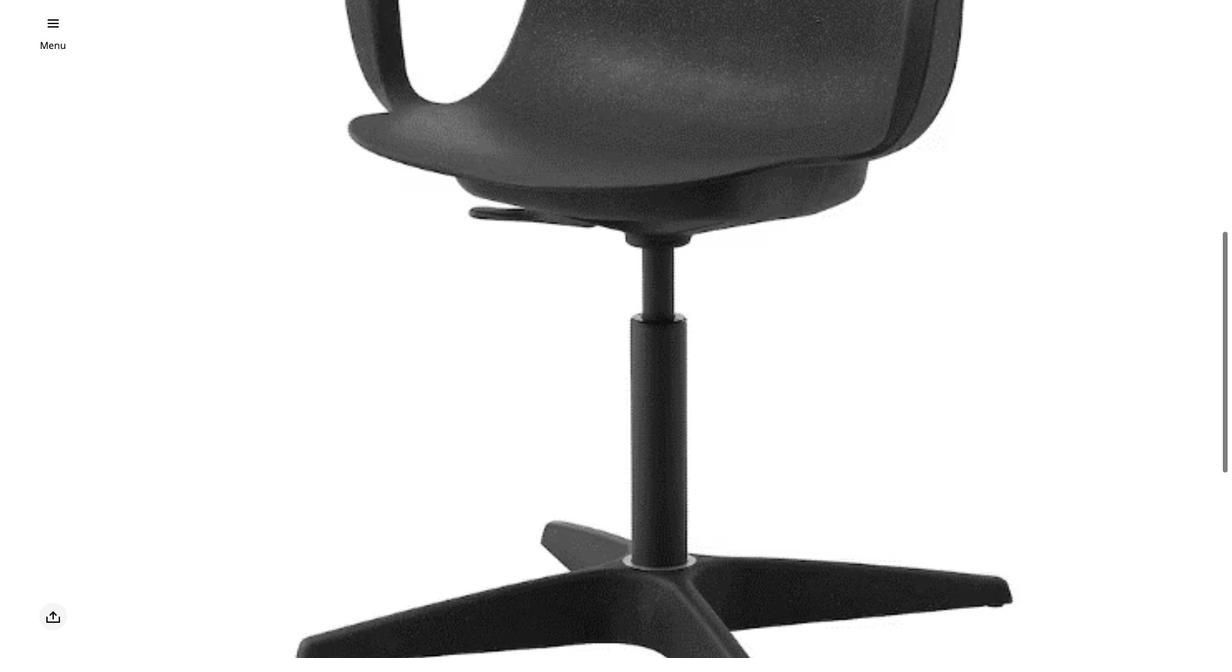 Task type: vqa. For each thing, say whether or not it's contained in the screenshot.
their to the middle
no



Task type: locate. For each thing, give the bounding box(es) containing it.
menu button
[[40, 38, 66, 53]]

menu
[[40, 39, 66, 52]]



